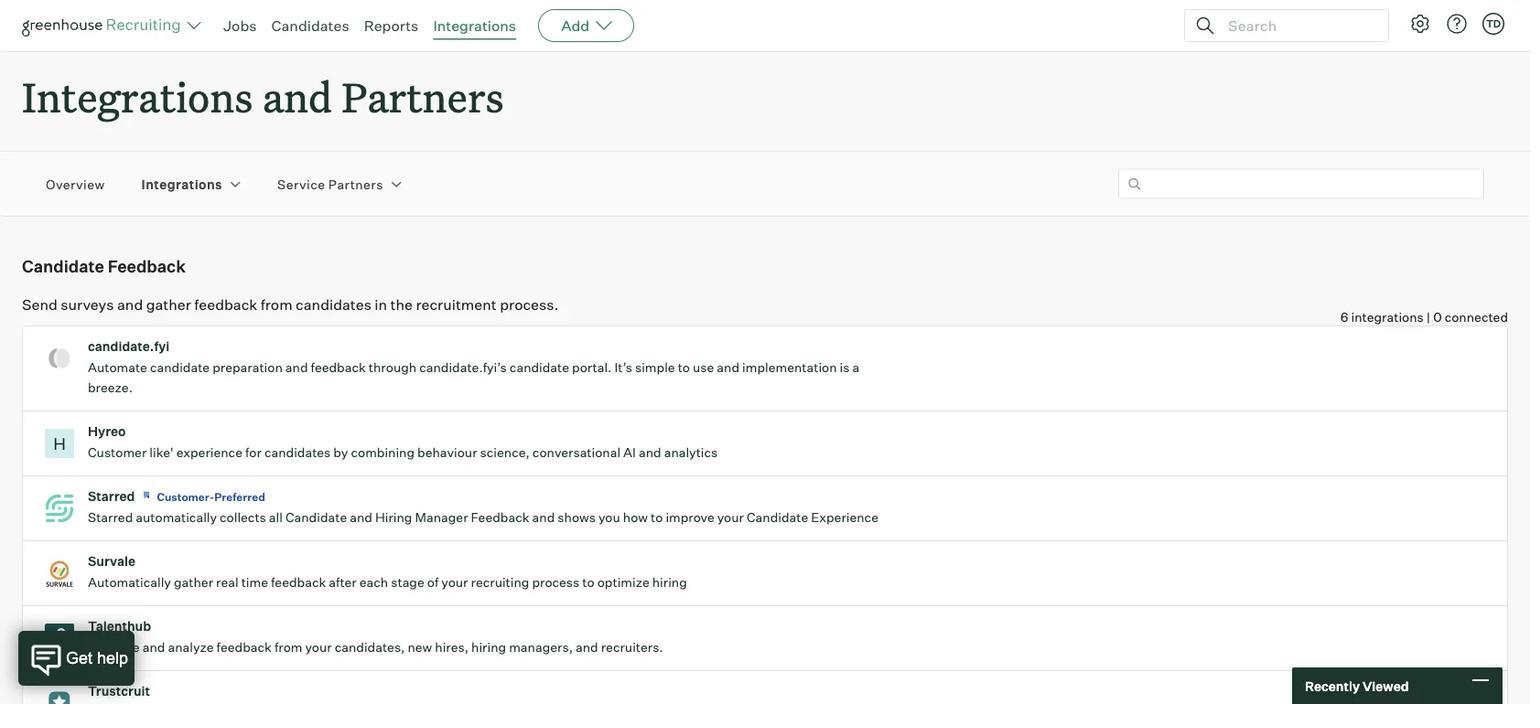 Task type: vqa. For each thing, say whether or not it's contained in the screenshot.
the candidates,
yes



Task type: locate. For each thing, give the bounding box(es) containing it.
candidates left in
[[296, 295, 371, 314]]

2 starred from the top
[[88, 510, 133, 526]]

2 horizontal spatial candidate
[[747, 510, 808, 526]]

candidate feedback
[[22, 256, 186, 277]]

1 vertical spatial candidates
[[264, 445, 331, 461]]

feedback
[[194, 295, 257, 314], [311, 360, 366, 376], [271, 575, 326, 591], [217, 640, 272, 656]]

1 vertical spatial to
[[651, 510, 663, 526]]

None text field
[[1118, 169, 1484, 199]]

partners right service
[[328, 176, 383, 192]]

gather
[[146, 295, 191, 314], [174, 575, 213, 591]]

from
[[261, 295, 293, 314], [274, 640, 302, 656]]

hiring
[[652, 575, 687, 591], [471, 640, 506, 656]]

overview
[[46, 176, 105, 192]]

your right improve
[[717, 510, 744, 526]]

from left the candidates,
[[274, 640, 302, 656]]

0 vertical spatial candidates
[[296, 295, 371, 314]]

candidate
[[22, 256, 104, 277], [285, 510, 347, 526], [747, 510, 808, 526]]

and left recruiters. at the left of the page
[[576, 640, 598, 656]]

for
[[245, 445, 262, 461]]

feedback inside survale automatically gather real time feedback after each stage of your recruiting process to optimize hiring
[[271, 575, 326, 591]]

candidates inside "hyreo customer like' experience for candidates by combining behaviour science, conversational ai and analytics"
[[264, 445, 331, 461]]

and
[[262, 70, 332, 124], [117, 295, 143, 314], [285, 360, 308, 376], [717, 360, 739, 376], [639, 445, 661, 461], [350, 510, 372, 526], [532, 510, 555, 526], [142, 640, 165, 656], [576, 640, 598, 656]]

from up preparation
[[261, 295, 293, 314]]

candidates
[[296, 295, 371, 314], [264, 445, 331, 461]]

is
[[840, 360, 850, 376]]

candidate left experience
[[747, 510, 808, 526]]

0 horizontal spatial feedback
[[108, 256, 186, 277]]

from for candidates
[[261, 295, 293, 314]]

hiring right optimize
[[652, 575, 687, 591]]

breeze.
[[88, 380, 133, 396]]

feedback
[[108, 256, 186, 277], [471, 510, 529, 526]]

process.
[[500, 295, 559, 314]]

your left the candidates,
[[305, 640, 332, 656]]

service partners link
[[277, 175, 383, 193]]

recently
[[1305, 678, 1360, 694]]

talenthub measure and analyze feedback from your candidates, new hires, hiring managers, and recruiters.
[[88, 619, 663, 656]]

automate
[[88, 360, 147, 376]]

candidate up "send" on the left top of page
[[22, 256, 104, 277]]

1 vertical spatial starred
[[88, 510, 133, 526]]

to inside survale automatically gather real time feedback after each stage of your recruiting process to optimize hiring
[[582, 575, 595, 591]]

feedback up 'surveys'
[[108, 256, 186, 277]]

starred automatically collects all candidate and hiring manager feedback and shows you how to improve your candidate experience
[[88, 510, 878, 526]]

gather up candidate.fyi at the left
[[146, 295, 191, 314]]

feedback inside talenthub measure and analyze feedback from your candidates, new hires, hiring managers, and recruiters.
[[217, 640, 272, 656]]

starred
[[88, 489, 135, 505], [88, 510, 133, 526]]

partners inside service partners link
[[328, 176, 383, 192]]

and left analyze
[[142, 640, 165, 656]]

each
[[359, 575, 388, 591]]

1 horizontal spatial feedback
[[471, 510, 529, 526]]

2 vertical spatial your
[[305, 640, 332, 656]]

to
[[678, 360, 690, 376], [651, 510, 663, 526], [582, 575, 595, 591]]

measure
[[88, 640, 140, 656]]

candidate left portal. on the bottom of the page
[[510, 360, 569, 376]]

recruiters.
[[601, 640, 663, 656]]

|
[[1426, 309, 1430, 325]]

reports link
[[364, 16, 419, 35]]

process
[[532, 575, 580, 591]]

1 horizontal spatial to
[[651, 510, 663, 526]]

gather inside survale automatically gather real time feedback after each stage of your recruiting process to optimize hiring
[[174, 575, 213, 591]]

candidates
[[271, 16, 349, 35]]

0 horizontal spatial hiring
[[471, 640, 506, 656]]

and left hiring
[[350, 510, 372, 526]]

1 horizontal spatial integrations link
[[433, 16, 516, 35]]

it's
[[614, 360, 632, 376]]

and right ai
[[639, 445, 661, 461]]

0 vertical spatial hiring
[[652, 575, 687, 591]]

to for improve
[[651, 510, 663, 526]]

hiring inside survale automatically gather real time feedback after each stage of your recruiting process to optimize hiring
[[652, 575, 687, 591]]

analytics
[[664, 445, 718, 461]]

of
[[427, 575, 439, 591]]

automatically
[[136, 510, 217, 526]]

integrations link
[[433, 16, 516, 35], [141, 175, 222, 193]]

add button
[[538, 9, 634, 42]]

to right how
[[651, 510, 663, 526]]

0 vertical spatial gather
[[146, 295, 191, 314]]

your
[[717, 510, 744, 526], [441, 575, 468, 591], [305, 640, 332, 656]]

starred down customer
[[88, 489, 135, 505]]

hyreo
[[88, 424, 126, 440]]

portal.
[[572, 360, 612, 376]]

0
[[1433, 309, 1442, 325]]

hiring right hires,
[[471, 640, 506, 656]]

and up candidate.fyi at the left
[[117, 295, 143, 314]]

surveys
[[61, 295, 114, 314]]

2 horizontal spatial your
[[717, 510, 744, 526]]

1 horizontal spatial candidate
[[510, 360, 569, 376]]

how
[[623, 510, 648, 526]]

gather left real
[[174, 575, 213, 591]]

and left shows
[[532, 510, 555, 526]]

trustcruit
[[88, 684, 150, 700]]

0 horizontal spatial integrations link
[[141, 175, 222, 193]]

0 horizontal spatial to
[[582, 575, 595, 591]]

the
[[390, 295, 413, 314]]

talenthub
[[88, 619, 151, 635]]

candidate
[[150, 360, 210, 376], [510, 360, 569, 376]]

partners
[[342, 70, 504, 124], [328, 176, 383, 192]]

1 vertical spatial your
[[441, 575, 468, 591]]

customer-
[[157, 490, 214, 504]]

2 horizontal spatial to
[[678, 360, 690, 376]]

feedback left "through"
[[311, 360, 366, 376]]

2 vertical spatial to
[[582, 575, 595, 591]]

0 vertical spatial to
[[678, 360, 690, 376]]

0 horizontal spatial candidate
[[22, 256, 104, 277]]

feedback right time
[[271, 575, 326, 591]]

experience
[[176, 445, 242, 461]]

to right process
[[582, 575, 595, 591]]

0 horizontal spatial your
[[305, 640, 332, 656]]

to for optimize
[[582, 575, 595, 591]]

0 horizontal spatial candidate
[[150, 360, 210, 376]]

and down candidates at the top
[[262, 70, 332, 124]]

1 vertical spatial from
[[274, 640, 302, 656]]

your right of
[[441, 575, 468, 591]]

analyze
[[168, 640, 214, 656]]

behaviour
[[417, 445, 477, 461]]

feedback inside 'candidate.fyi automate candidate preparation and feedback through candidate.fyi's candidate portal. it's simple to use and implementation is a breeze.'
[[311, 360, 366, 376]]

feedback right manager
[[471, 510, 529, 526]]

0 vertical spatial starred
[[88, 489, 135, 505]]

send
[[22, 295, 57, 314]]

candidate.fyi automate candidate preparation and feedback through candidate.fyi's candidate portal. it's simple to use and implementation is a breeze.
[[88, 339, 859, 396]]

integrations
[[433, 16, 516, 35], [22, 70, 253, 124], [141, 176, 222, 192]]

1 vertical spatial partners
[[328, 176, 383, 192]]

Search text field
[[1223, 12, 1372, 39]]

after
[[329, 575, 357, 591]]

candidate.fyi
[[88, 339, 169, 355]]

1 horizontal spatial your
[[441, 575, 468, 591]]

0 vertical spatial from
[[261, 295, 293, 314]]

feedback right analyze
[[217, 640, 272, 656]]

0 vertical spatial integrations link
[[433, 16, 516, 35]]

managers,
[[509, 640, 573, 656]]

integrations and partners
[[22, 70, 504, 124]]

combining
[[351, 445, 415, 461]]

connected
[[1445, 309, 1508, 325]]

to left use at the left bottom of the page
[[678, 360, 690, 376]]

starred for starred
[[88, 489, 135, 505]]

from inside talenthub measure and analyze feedback from your candidates, new hires, hiring managers, and recruiters.
[[274, 640, 302, 656]]

hyreo customer like' experience for candidates by combining behaviour science, conversational ai and analytics
[[88, 424, 720, 461]]

1 starred from the top
[[88, 489, 135, 505]]

1 vertical spatial hiring
[[471, 640, 506, 656]]

a
[[852, 360, 859, 376]]

candidate right the all
[[285, 510, 347, 526]]

candidates left by
[[264, 445, 331, 461]]

partners down reports link
[[342, 70, 504, 124]]

candidate down candidate.fyi at the left
[[150, 360, 210, 376]]

implementation
[[742, 360, 837, 376]]

1 horizontal spatial hiring
[[652, 575, 687, 591]]

configure image
[[1409, 13, 1431, 35]]

starred up survale
[[88, 510, 133, 526]]

1 vertical spatial gather
[[174, 575, 213, 591]]

1 vertical spatial feedback
[[471, 510, 529, 526]]

and inside "hyreo customer like' experience for candidates by combining behaviour science, conversational ai and analytics"
[[639, 445, 661, 461]]



Task type: describe. For each thing, give the bounding box(es) containing it.
6
[[1340, 309, 1348, 325]]

1 horizontal spatial candidate
[[285, 510, 347, 526]]

stage
[[391, 575, 424, 591]]

candidate.fyi's
[[419, 360, 507, 376]]

trustcruit link
[[23, 672, 1507, 705]]

2 candidate from the left
[[510, 360, 569, 376]]

time
[[241, 575, 268, 591]]

greenhouse recruiting image
[[22, 15, 187, 37]]

your inside talenthub measure and analyze feedback from your candidates, new hires, hiring managers, and recruiters.
[[305, 640, 332, 656]]

add
[[561, 16, 589, 35]]

shows
[[558, 510, 596, 526]]

1 vertical spatial integrations
[[22, 70, 253, 124]]

hires,
[[435, 640, 469, 656]]

preparation
[[212, 360, 283, 376]]

overview link
[[46, 175, 105, 193]]

customer
[[88, 445, 147, 461]]

jobs link
[[223, 16, 257, 35]]

optimize
[[597, 575, 649, 591]]

and right preparation
[[285, 360, 308, 376]]

candidates,
[[335, 640, 405, 656]]

send surveys and gather feedback from candidates in the recruitment process.
[[22, 295, 559, 314]]

preferred
[[214, 490, 265, 504]]

recently viewed
[[1305, 678, 1409, 694]]

in
[[375, 295, 387, 314]]

0 vertical spatial partners
[[342, 70, 504, 124]]

1 vertical spatial integrations link
[[141, 175, 222, 193]]

from for your
[[274, 640, 302, 656]]

ai
[[623, 445, 636, 461]]

new
[[408, 640, 432, 656]]

jobs
[[223, 16, 257, 35]]

integrations
[[1351, 309, 1424, 325]]

experience
[[811, 510, 878, 526]]

through
[[369, 360, 417, 376]]

collects
[[220, 510, 266, 526]]

use
[[693, 360, 714, 376]]

1 candidate from the left
[[150, 360, 210, 376]]

you
[[598, 510, 620, 526]]

service
[[277, 176, 325, 192]]

to inside 'candidate.fyi automate candidate preparation and feedback through candidate.fyi's candidate portal. it's simple to use and implementation is a breeze.'
[[678, 360, 690, 376]]

candidates link
[[271, 16, 349, 35]]

your inside survale automatically gather real time feedback after each stage of your recruiting process to optimize hiring
[[441, 575, 468, 591]]

starred for starred automatically collects all candidate and hiring manager feedback and shows you how to improve your candidate experience
[[88, 510, 133, 526]]

0 vertical spatial your
[[717, 510, 744, 526]]

science,
[[480, 445, 530, 461]]

simple
[[635, 360, 675, 376]]

viewed
[[1363, 678, 1409, 694]]

automatically
[[88, 575, 171, 591]]

all
[[269, 510, 283, 526]]

survale automatically gather real time feedback after each stage of your recruiting process to optimize hiring
[[88, 554, 687, 591]]

2 vertical spatial integrations
[[141, 176, 222, 192]]

reports
[[364, 16, 419, 35]]

h
[[53, 434, 66, 454]]

td button
[[1479, 9, 1508, 38]]

survale
[[88, 554, 135, 570]]

td button
[[1482, 13, 1504, 35]]

hiring
[[375, 510, 412, 526]]

0 vertical spatial feedback
[[108, 256, 186, 277]]

real
[[216, 575, 239, 591]]

improve
[[666, 510, 714, 526]]

6 integrations | 0 connected
[[1340, 309, 1508, 325]]

hiring inside talenthub measure and analyze feedback from your candidates, new hires, hiring managers, and recruiters.
[[471, 640, 506, 656]]

manager
[[415, 510, 468, 526]]

and right use at the left bottom of the page
[[717, 360, 739, 376]]

recruiting
[[471, 575, 529, 591]]

feedback up preparation
[[194, 295, 257, 314]]

by
[[333, 445, 348, 461]]

conversational
[[532, 445, 621, 461]]

service partners
[[277, 176, 383, 192]]

customer-preferred
[[157, 490, 265, 504]]

td
[[1486, 17, 1501, 30]]

recruitment
[[416, 295, 497, 314]]

like'
[[149, 445, 174, 461]]

0 vertical spatial integrations
[[433, 16, 516, 35]]



